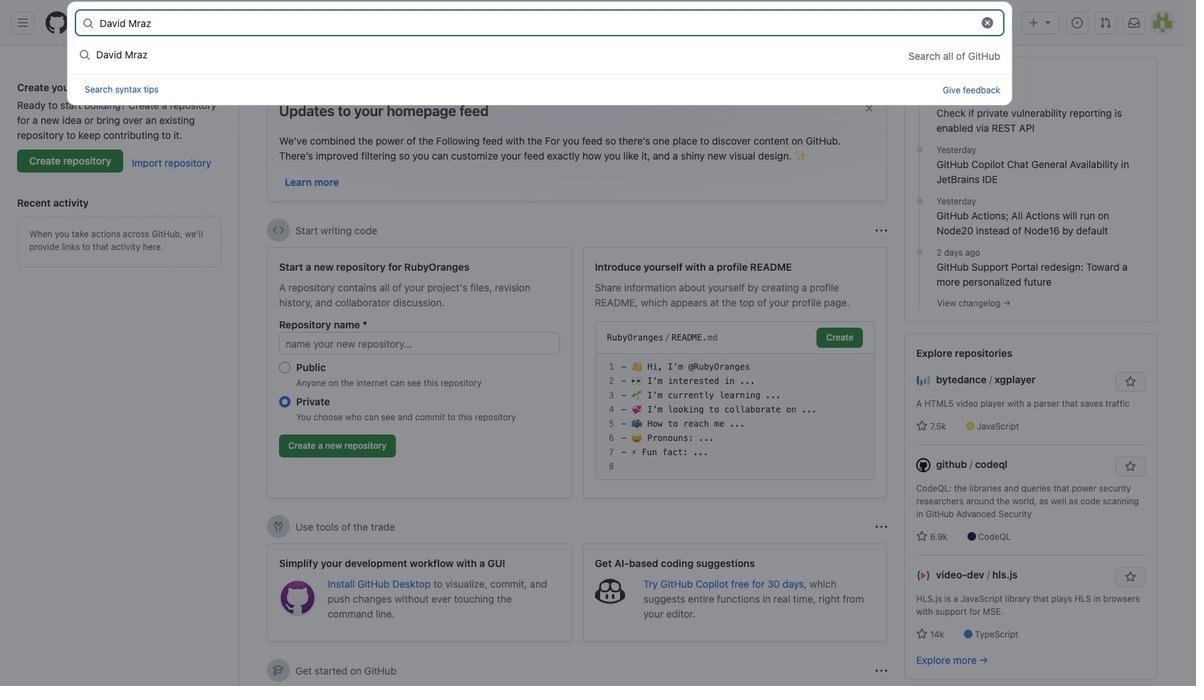 Task type: describe. For each thing, give the bounding box(es) containing it.
git pull request image
[[1101, 17, 1112, 28]]

start a new repository element
[[267, 247, 572, 498]]

1 dot fill image from the top
[[914, 144, 926, 155]]

@bytedance profile image
[[917, 374, 931, 388]]

code image
[[273, 224, 284, 236]]

star this repository image
[[1126, 461, 1137, 472]]

explore repositories navigation
[[905, 333, 1158, 680]]

tools image
[[273, 521, 284, 532]]

star image for @video-dev profile icon
[[917, 628, 928, 640]]

star image
[[917, 420, 928, 432]]

2 dot fill image from the top
[[914, 247, 926, 258]]

explore element
[[905, 57, 1158, 686]]

homepage image
[[46, 11, 68, 34]]

mortar board image
[[273, 665, 284, 676]]

github desktop image
[[279, 579, 316, 616]]

@github profile image
[[917, 458, 931, 473]]

star this repository image for @bytedance profile image
[[1126, 376, 1137, 388]]

name your new repository... text field
[[279, 332, 560, 355]]

plus image
[[1029, 17, 1040, 28]]

filter image
[[816, 64, 828, 76]]

none submit inside introduce yourself with a profile readme element
[[818, 328, 863, 348]]



Task type: vqa. For each thing, say whether or not it's contained in the screenshot.
the left RESULTS
no



Task type: locate. For each thing, give the bounding box(es) containing it.
notifications image
[[1129, 17, 1141, 28]]

1 why am i seeing this? image from the top
[[876, 225, 888, 236]]

x image
[[864, 103, 876, 114]]

None radio
[[279, 396, 291, 407]]

dialog
[[67, 1, 1013, 106]]

star image for @github profile 'image'
[[917, 531, 928, 542]]

dot fill image
[[914, 144, 926, 155], [914, 247, 926, 258]]

1 star image from the top
[[917, 531, 928, 542]]

triangle down image
[[1043, 16, 1054, 28]]

star this repository image
[[1126, 376, 1137, 388], [1126, 571, 1137, 583]]

command palette image
[[987, 17, 999, 28]]

none radio inside start a new repository "element"
[[279, 362, 291, 373]]

star this repository image for @video-dev profile icon
[[1126, 571, 1137, 583]]

None submit
[[818, 328, 863, 348]]

why am i seeing this? image for mortar board icon
[[876, 665, 888, 676]]

why am i seeing this? image
[[876, 521, 888, 533]]

get ai-based coding suggestions element
[[583, 544, 888, 642]]

2 star this repository image from the top
[[1126, 571, 1137, 583]]

1 vertical spatial star image
[[917, 628, 928, 640]]

0 vertical spatial dot fill image
[[914, 93, 926, 104]]

star image
[[917, 531, 928, 542], [917, 628, 928, 640]]

0 vertical spatial dot fill image
[[914, 144, 926, 155]]

1 vertical spatial star this repository image
[[1126, 571, 1137, 583]]

0 vertical spatial why am i seeing this? image
[[876, 225, 888, 236]]

why am i seeing this? image
[[876, 225, 888, 236], [876, 665, 888, 676]]

None radio
[[279, 362, 291, 373]]

2 why am i seeing this? image from the top
[[876, 665, 888, 676]]

star image up @video-dev profile icon
[[917, 531, 928, 542]]

@video-dev profile image
[[917, 569, 931, 583]]

1 dot fill image from the top
[[914, 93, 926, 104]]

simplify your development workflow with a gui element
[[267, 544, 572, 642]]

star image down @video-dev profile icon
[[917, 628, 928, 640]]

2 dot fill image from the top
[[914, 195, 926, 207]]

dot fill image
[[914, 93, 926, 104], [914, 195, 926, 207]]

none radio inside start a new repository "element"
[[279, 396, 291, 407]]

2 star image from the top
[[917, 628, 928, 640]]

why am i seeing this? image for the code icon
[[876, 225, 888, 236]]

issue opened image
[[1072, 17, 1084, 28]]

1 vertical spatial dot fill image
[[914, 195, 926, 207]]

1 vertical spatial why am i seeing this? image
[[876, 665, 888, 676]]

1 star this repository image from the top
[[1126, 376, 1137, 388]]

introduce yourself with a profile readme element
[[583, 247, 888, 498]]

None text field
[[100, 11, 973, 34]]

1 vertical spatial dot fill image
[[914, 247, 926, 258]]

0 vertical spatial star this repository image
[[1126, 376, 1137, 388]]

0 vertical spatial star image
[[917, 531, 928, 542]]



